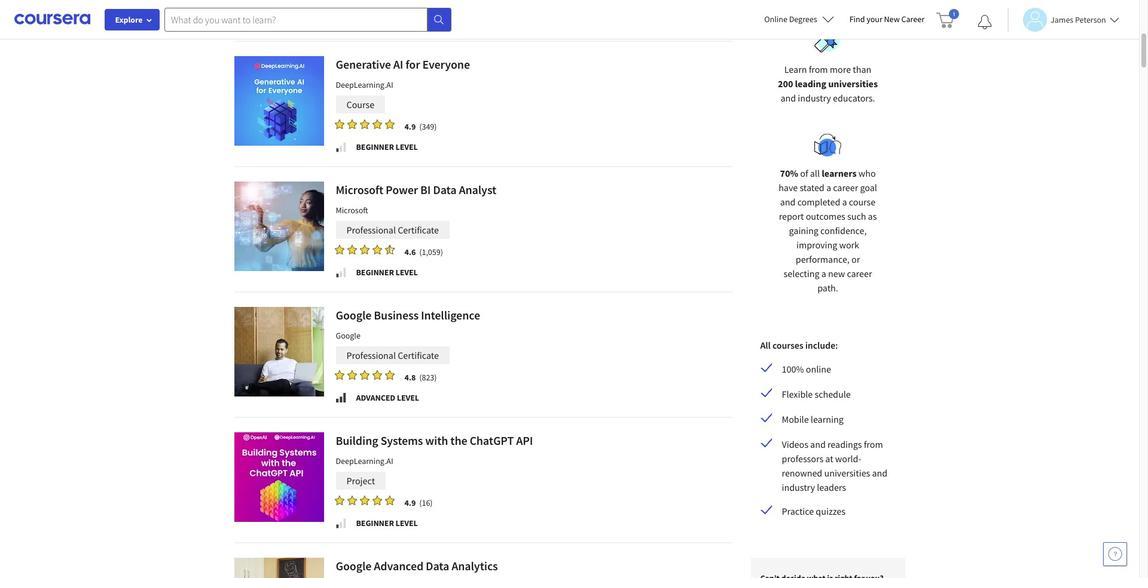 Task type: vqa. For each thing, say whether or not it's contained in the screenshot.
Videos and readings from professors at world- renowned universities and industry leaders
yes



Task type: locate. For each thing, give the bounding box(es) containing it.
beginner level down half filled star image
[[356, 267, 418, 278]]

1 vertical spatial certificate
[[398, 350, 439, 362]]

universities up educators.
[[828, 78, 878, 90]]

0 vertical spatial google
[[336, 308, 372, 323]]

2 vertical spatial beginner
[[356, 518, 394, 529]]

4.9
[[405, 121, 416, 132], [405, 498, 416, 509]]

2 vertical spatial a
[[821, 268, 826, 280]]

and inside who have stated a career goal and completed a course report outcomes such as gaining confidence, improving work performance, or selecting a new career path.
[[780, 196, 796, 208]]

google for google
[[336, 331, 361, 341]]

professional certificate
[[347, 224, 439, 236], [347, 350, 439, 362]]

2 4.9 from the top
[[405, 498, 416, 509]]

beginner level image
[[335, 267, 347, 279], [335, 518, 347, 530]]

advanced
[[356, 393, 395, 404], [374, 559, 423, 574]]

level down the '4.8'
[[397, 393, 419, 404]]

1 deeplearning.ai from the top
[[336, 80, 393, 90]]

beginner level down 4.9 (16) on the left
[[356, 518, 418, 529]]

What do you want to learn? text field
[[164, 7, 428, 31]]

2 certificate from the top
[[398, 350, 439, 362]]

1 certificate from the top
[[398, 224, 439, 236]]

1 vertical spatial beginner level image
[[335, 518, 347, 530]]

certificate up 4.6 (1,059)
[[398, 224, 439, 236]]

professional
[[347, 224, 396, 236], [347, 350, 396, 362]]

3 beginner from the top
[[356, 518, 394, 529]]

generative ai for everyone
[[336, 57, 470, 72]]

1 vertical spatial professional
[[347, 350, 396, 362]]

professional certificate up half filled star image
[[347, 224, 439, 236]]

deeplearning.ai
[[336, 80, 393, 90], [336, 456, 393, 467]]

beginner level image for microsoft power bi data analyst
[[335, 267, 347, 279]]

a
[[826, 182, 831, 194], [842, 196, 847, 208], [821, 268, 826, 280]]

1 vertical spatial beginner
[[356, 267, 394, 278]]

0 vertical spatial from
[[809, 63, 828, 75]]

google advanced data analytics link
[[234, 544, 733, 579]]

beginner down project
[[356, 518, 394, 529]]

2 vertical spatial google
[[336, 559, 372, 574]]

industry down renowned
[[782, 482, 815, 494]]

2 vertical spatial beginner level
[[356, 518, 418, 529]]

0 vertical spatial beginner level
[[356, 142, 418, 152]]

0 vertical spatial professional certificate
[[347, 224, 439, 236]]

4.9 left (16)
[[405, 498, 416, 509]]

1 horizontal spatial from
[[864, 439, 883, 451]]

2 professional certificate from the top
[[347, 350, 439, 362]]

with
[[425, 434, 448, 448]]

2 microsoft from the top
[[336, 205, 368, 216]]

industry
[[798, 92, 831, 104], [782, 482, 815, 494]]

4.8
[[405, 373, 416, 383]]

1 vertical spatial 4.9
[[405, 498, 416, 509]]

of
[[800, 167, 808, 179]]

work
[[839, 239, 859, 251]]

from inside videos and readings from professors at world- renowned universities and industry leaders
[[864, 439, 883, 451]]

beginner for building
[[356, 518, 394, 529]]

1 google from the top
[[336, 308, 372, 323]]

beginner
[[356, 142, 394, 152], [356, 267, 394, 278], [356, 518, 394, 529]]

1 professional from the top
[[347, 224, 396, 236]]

2 beginner from the top
[[356, 267, 394, 278]]

0 vertical spatial universities
[[828, 78, 878, 90]]

videos
[[782, 439, 808, 451]]

level down 4.9 (16) on the left
[[396, 518, 418, 529]]

beginner right beginner level image at the top left of page
[[356, 142, 394, 152]]

chatgpt
[[470, 434, 514, 448]]

beginner level for power
[[356, 267, 418, 278]]

a right stated
[[826, 182, 831, 194]]

industry down leading
[[798, 92, 831, 104]]

renowned
[[782, 468, 822, 480]]

3 google from the top
[[336, 559, 372, 574]]

2 google from the top
[[336, 331, 361, 341]]

google business intelligence image
[[234, 307, 324, 397]]

google business intelligence
[[336, 308, 480, 323]]

1 professional certificate from the top
[[347, 224, 439, 236]]

show notifications image
[[978, 15, 992, 29]]

path.
[[818, 282, 838, 294]]

2 beginner level from the top
[[356, 267, 418, 278]]

have
[[779, 182, 798, 194]]

at
[[825, 453, 833, 465]]

online
[[806, 364, 831, 376]]

advanced level
[[356, 393, 419, 404]]

certificate image
[[814, 26, 841, 53]]

building systems with the chatgpt api image
[[234, 433, 324, 523]]

level
[[396, 142, 418, 152], [396, 267, 418, 278], [397, 393, 419, 404], [396, 518, 418, 529]]

3 beginner level from the top
[[356, 518, 418, 529]]

70% of all learners
[[780, 167, 857, 179]]

level down 4.6
[[396, 267, 418, 278]]

2 professional from the top
[[347, 350, 396, 362]]

find your new career link
[[844, 12, 930, 27]]

2 deeplearning.ai from the top
[[336, 456, 393, 467]]

4.9 left the '(349)'
[[405, 121, 416, 132]]

goal
[[860, 182, 877, 194]]

schedule
[[815, 389, 851, 401]]

filled star image
[[372, 119, 382, 130], [385, 119, 394, 130], [360, 245, 369, 255], [372, 245, 382, 255], [347, 370, 357, 381], [360, 370, 369, 381], [385, 496, 394, 506]]

from up leading
[[809, 63, 828, 75]]

1 vertical spatial deeplearning.ai
[[336, 456, 393, 467]]

all courses include:
[[760, 340, 838, 352]]

beginner level image
[[335, 141, 347, 153]]

deeplearning.ai up project
[[336, 456, 393, 467]]

1 vertical spatial from
[[864, 439, 883, 451]]

beginner down half filled star image
[[356, 267, 394, 278]]

0 vertical spatial professional
[[347, 224, 396, 236]]

coursera image
[[14, 10, 90, 29]]

4.9 for systems
[[405, 498, 416, 509]]

1 vertical spatial data
[[426, 559, 449, 574]]

1 microsoft from the top
[[336, 182, 383, 197]]

generative ai for everyone image
[[234, 56, 324, 146]]

analytics
[[452, 559, 498, 574]]

as
[[868, 210, 877, 222]]

level for everyone
[[396, 142, 418, 152]]

from inside learn from more than 200 leading universities and industry educators.
[[809, 63, 828, 75]]

universities
[[828, 78, 878, 90], [824, 468, 870, 480]]

certificate
[[398, 224, 439, 236], [398, 350, 439, 362]]

gaining
[[789, 225, 819, 237]]

beginner for generative
[[356, 142, 394, 152]]

professional up half filled star image
[[347, 224, 396, 236]]

certificate for power
[[398, 224, 439, 236]]

videos and readings from professors at world- renowned universities and industry leaders
[[782, 439, 888, 494]]

data right bi
[[433, 182, 457, 197]]

filled star image
[[335, 119, 344, 130], [347, 119, 357, 130], [360, 119, 369, 130], [335, 245, 344, 255], [347, 245, 357, 255], [335, 370, 344, 381], [372, 370, 382, 381], [385, 370, 394, 381], [335, 496, 344, 506], [347, 496, 357, 506], [360, 496, 369, 506], [372, 496, 382, 506]]

0 vertical spatial microsoft
[[336, 182, 383, 197]]

1 vertical spatial beginner level
[[356, 267, 418, 278]]

1 vertical spatial microsoft
[[336, 205, 368, 216]]

online degrees
[[764, 14, 817, 25]]

beginner level
[[356, 142, 418, 152], [356, 267, 418, 278], [356, 518, 418, 529]]

0 vertical spatial beginner
[[356, 142, 394, 152]]

0 vertical spatial beginner level image
[[335, 267, 347, 279]]

1 vertical spatial professional certificate
[[347, 350, 439, 362]]

microsoft
[[336, 182, 383, 197], [336, 205, 368, 216]]

a left course
[[842, 196, 847, 208]]

google
[[336, 308, 372, 323], [336, 331, 361, 341], [336, 559, 372, 574]]

a left "new"
[[821, 268, 826, 280]]

deeplearning.ai for generative
[[336, 80, 393, 90]]

0 vertical spatial 4.9
[[405, 121, 416, 132]]

world-
[[835, 453, 861, 465]]

0 vertical spatial industry
[[798, 92, 831, 104]]

data left analytics
[[426, 559, 449, 574]]

find
[[850, 14, 865, 25]]

1 vertical spatial universities
[[824, 468, 870, 480]]

educators.
[[833, 92, 875, 104]]

career down learners
[[833, 182, 858, 194]]

0 vertical spatial certificate
[[398, 224, 439, 236]]

course
[[347, 99, 374, 111]]

from right readings
[[864, 439, 883, 451]]

career
[[901, 14, 924, 25]]

None search field
[[164, 7, 451, 31]]

level down 4.9 (349)
[[396, 142, 418, 152]]

beginner level down 4.9 (349)
[[356, 142, 418, 152]]

or
[[852, 254, 860, 266]]

(823)
[[419, 373, 437, 383]]

learning
[[811, 414, 844, 426]]

james
[[1051, 14, 1074, 25]]

microsoft for microsoft power bi data analyst
[[336, 182, 383, 197]]

performance,
[[796, 254, 850, 266]]

1 vertical spatial google
[[336, 331, 361, 341]]

0 vertical spatial data
[[433, 182, 457, 197]]

courses
[[773, 340, 804, 352]]

google advanced data analytics
[[336, 559, 498, 574]]

1 vertical spatial industry
[[782, 482, 815, 494]]

certificate up 4.8 (823)
[[398, 350, 439, 362]]

mobile learning
[[782, 414, 844, 426]]

1 beginner level from the top
[[356, 142, 418, 152]]

0 vertical spatial deeplearning.ai
[[336, 80, 393, 90]]

shopping cart: 1 item image
[[936, 9, 959, 28]]

professional certificate up the '4.8'
[[347, 350, 439, 362]]

universities down world-
[[824, 468, 870, 480]]

1 4.9 from the top
[[405, 121, 416, 132]]

4.9 (16)
[[405, 498, 433, 509]]

practice
[[782, 506, 814, 518]]

learn
[[784, 63, 807, 75]]

1 beginner level image from the top
[[335, 267, 347, 279]]

career down or
[[847, 268, 872, 280]]

such
[[847, 210, 866, 222]]

4.8 (823)
[[405, 373, 437, 383]]

career
[[833, 182, 858, 194], [847, 268, 872, 280]]

2 beginner level image from the top
[[335, 518, 347, 530]]

deeplearning.ai up the course
[[336, 80, 393, 90]]

and inside learn from more than 200 leading universities and industry educators.
[[781, 92, 796, 104]]

professional up advanced level
[[347, 350, 396, 362]]

and
[[781, 92, 796, 104], [780, 196, 796, 208], [810, 439, 826, 451], [872, 468, 888, 480]]

1 beginner from the top
[[356, 142, 394, 152]]

0 horizontal spatial from
[[809, 63, 828, 75]]

microsoft power bi data analyst
[[336, 182, 496, 197]]



Task type: describe. For each thing, give the bounding box(es) containing it.
level for the
[[396, 518, 418, 529]]

explore button
[[105, 9, 160, 30]]

4.9 (349)
[[405, 121, 437, 132]]

include:
[[805, 340, 838, 352]]

who have stated a career goal and completed a course report outcomes such as gaining confidence, improving work performance, or selecting a new career path.
[[779, 167, 877, 294]]

100% online
[[782, 364, 831, 376]]

api
[[516, 434, 533, 448]]

degrees
[[789, 14, 817, 25]]

more
[[830, 63, 851, 75]]

universities inside learn from more than 200 leading universities and industry educators.
[[828, 78, 878, 90]]

generative ai fundamentals image
[[234, 0, 324, 20]]

level for data
[[396, 267, 418, 278]]

generative
[[336, 57, 391, 72]]

ai
[[393, 57, 403, 72]]

100%
[[782, 364, 804, 376]]

1 vertical spatial career
[[847, 268, 872, 280]]

business
[[374, 308, 419, 323]]

advanced level image
[[335, 392, 347, 404]]

readings
[[828, 439, 862, 451]]

industry inside learn from more than 200 leading universities and industry educators.
[[798, 92, 831, 104]]

improving
[[796, 239, 837, 251]]

analyst
[[459, 182, 496, 197]]

bi
[[420, 182, 431, 197]]

everyone
[[422, 57, 470, 72]]

project
[[347, 475, 375, 487]]

professional for microsoft
[[347, 224, 396, 236]]

google advanced data analytics image
[[234, 559, 324, 579]]

beginner level image for building systems with the chatgpt api
[[335, 518, 347, 530]]

(16)
[[419, 498, 433, 509]]

(1,059)
[[419, 247, 443, 258]]

flexible schedule
[[782, 389, 851, 401]]

200
[[778, 78, 793, 90]]

microsoft for microsoft
[[336, 205, 368, 216]]

1 vertical spatial advanced
[[374, 559, 423, 574]]

building
[[336, 434, 378, 448]]

all
[[810, 167, 820, 179]]

flexible
[[782, 389, 813, 401]]

peterson
[[1075, 14, 1106, 25]]

(349)
[[419, 121, 437, 132]]

professional certificate for power
[[347, 224, 439, 236]]

online
[[764, 14, 787, 25]]

professional certificate for business
[[347, 350, 439, 362]]

new
[[828, 268, 845, 280]]

professors
[[782, 453, 824, 465]]

industry inside videos and readings from professors at world- renowned universities and industry leaders
[[782, 482, 815, 494]]

online degrees button
[[755, 6, 844, 32]]

report
[[779, 210, 804, 222]]

0 vertical spatial career
[[833, 182, 858, 194]]

your
[[867, 14, 882, 25]]

microsoft power bi data analyst image
[[234, 182, 324, 271]]

outcomes
[[806, 210, 845, 222]]

james peterson
[[1051, 14, 1106, 25]]

beginner for microsoft
[[356, 267, 394, 278]]

help center image
[[1108, 548, 1122, 562]]

stated
[[800, 182, 824, 194]]

learners
[[822, 167, 857, 179]]

selecting
[[784, 268, 820, 280]]

james peterson button
[[1008, 7, 1119, 31]]

universities inside videos and readings from professors at world- renowned universities and industry leaders
[[824, 468, 870, 480]]

beginner level for ai
[[356, 142, 418, 152]]

professional for google
[[347, 350, 396, 362]]

learn from more than 200 leading universities and industry educators.
[[778, 63, 878, 104]]

google for google business intelligence
[[336, 308, 372, 323]]

find your new career
[[850, 14, 924, 25]]

4.6
[[405, 247, 416, 258]]

confidence image
[[814, 134, 841, 157]]

0 vertical spatial a
[[826, 182, 831, 194]]

confidence,
[[820, 225, 867, 237]]

deeplearning.ai for building
[[336, 456, 393, 467]]

quizzes
[[816, 506, 846, 518]]

70%
[[780, 167, 798, 179]]

explore
[[115, 14, 143, 25]]

than
[[853, 63, 871, 75]]

who
[[859, 167, 876, 179]]

beginner level for systems
[[356, 518, 418, 529]]

all
[[760, 340, 771, 352]]

intelligence
[[421, 308, 480, 323]]

leaders
[[817, 482, 846, 494]]

half filled star image
[[385, 245, 394, 255]]

1 vertical spatial a
[[842, 196, 847, 208]]

completed
[[798, 196, 840, 208]]

certificate for business
[[398, 350, 439, 362]]

leading
[[795, 78, 826, 90]]

building systems with the chatgpt api
[[336, 434, 533, 448]]

google for google advanced data analytics
[[336, 559, 372, 574]]

course
[[849, 196, 876, 208]]

power
[[386, 182, 418, 197]]

the
[[450, 434, 467, 448]]

new
[[884, 14, 900, 25]]

practice quizzes
[[782, 506, 846, 518]]

0 vertical spatial advanced
[[356, 393, 395, 404]]

mobile
[[782, 414, 809, 426]]

for
[[406, 57, 420, 72]]

4.9 for ai
[[405, 121, 416, 132]]

systems
[[381, 434, 423, 448]]



